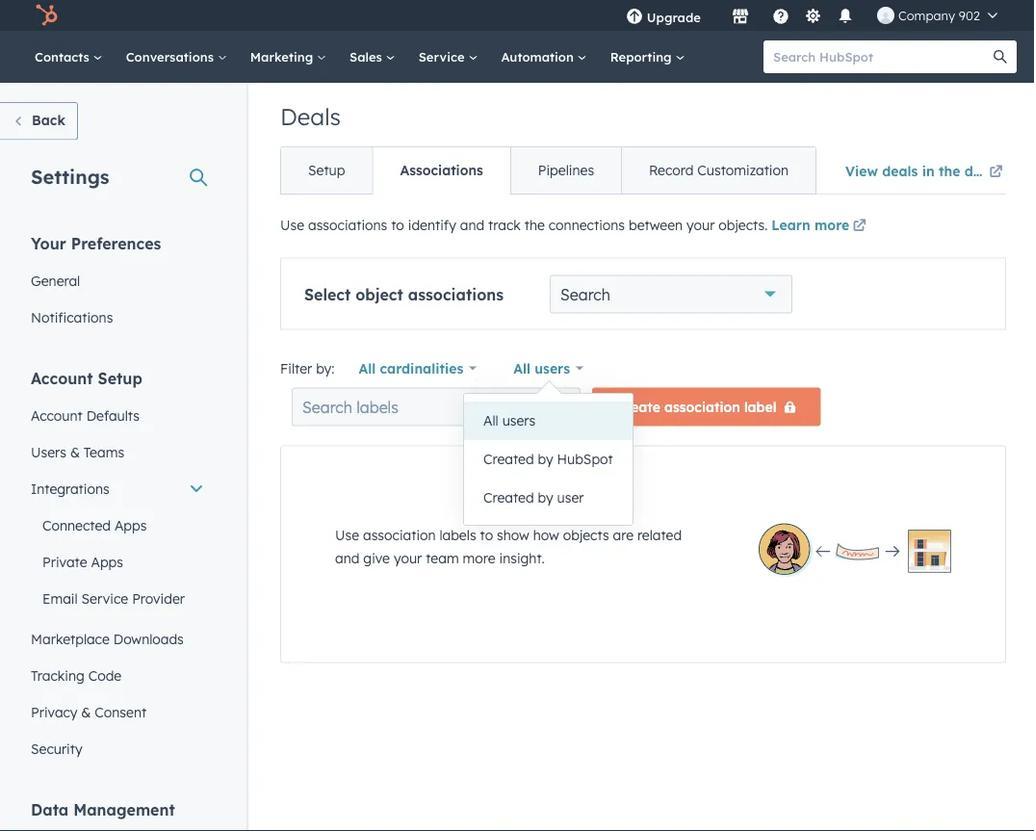 Task type: describe. For each thing, give the bounding box(es) containing it.
Search labels search field
[[292, 388, 581, 426]]

customization
[[698, 162, 789, 179]]

general link
[[19, 262, 216, 299]]

consent
[[95, 704, 147, 720]]

upgrade image
[[626, 9, 643, 26]]

notifications link
[[19, 299, 216, 336]]

search button
[[984, 40, 1017, 73]]

0 vertical spatial to
[[391, 217, 404, 234]]

created for created by user
[[484, 489, 534, 506]]

marketing
[[250, 49, 317, 65]]

use association labels to show how objects are related and give your team more insight.
[[335, 526, 682, 566]]

pipelines
[[538, 162, 594, 179]]

deals
[[280, 102, 341, 131]]

record customization
[[649, 162, 789, 179]]

by for user
[[538, 489, 553, 506]]

private apps link
[[19, 544, 216, 580]]

help button
[[765, 0, 797, 31]]

privacy & consent link
[[19, 694, 216, 731]]

label
[[744, 398, 777, 415]]

pipelines link
[[510, 147, 621, 194]]

1 horizontal spatial the
[[939, 162, 961, 179]]

labels
[[440, 526, 476, 543]]

learn more
[[772, 217, 850, 234]]

marketplaces button
[[720, 0, 761, 31]]

insight.
[[499, 550, 545, 566]]

management
[[73, 800, 175, 819]]

automation
[[501, 49, 578, 65]]

1 horizontal spatial service
[[419, 49, 469, 65]]

link opens in a new window image inside view deals in the data mode link
[[990, 161, 1003, 184]]

search
[[561, 285, 611, 304]]

hubspot image
[[35, 4, 58, 27]]

more inside use association labels to show how objects are related and give your team more insight.
[[463, 550, 496, 566]]

security
[[31, 740, 82, 757]]

all users button
[[464, 402, 633, 440]]

hubspot
[[557, 451, 613, 468]]

settings image
[[805, 8, 822, 26]]

data
[[965, 162, 996, 179]]

created for created by hubspot
[[484, 451, 534, 468]]

account for account defaults
[[31, 407, 83, 424]]

0 vertical spatial more
[[815, 217, 850, 234]]

between
[[629, 217, 683, 234]]

0 vertical spatial setup
[[308, 162, 345, 179]]

private apps
[[42, 553, 123, 570]]

0 vertical spatial associations
[[308, 217, 388, 234]]

settings link
[[801, 5, 825, 26]]

all for all cardinalities popup button
[[359, 360, 376, 377]]

filter
[[280, 360, 312, 377]]

association for use
[[363, 526, 436, 543]]

data management
[[31, 800, 175, 819]]

connected
[[42, 517, 111, 534]]

data management element
[[31, 799, 216, 831]]

security link
[[19, 731, 216, 767]]

search image
[[994, 50, 1008, 64]]

users & teams link
[[19, 434, 216, 471]]

email service provider link
[[19, 580, 216, 617]]

team
[[426, 550, 459, 566]]

data
[[31, 800, 69, 819]]

back link
[[0, 102, 78, 140]]

integrations
[[31, 480, 110, 497]]

tracking code link
[[19, 657, 216, 694]]

users
[[31, 444, 66, 460]]

& for users
[[70, 444, 80, 460]]

by:
[[316, 360, 335, 377]]

downloads
[[113, 630, 184, 647]]

filter by:
[[280, 360, 335, 377]]

how
[[533, 526, 559, 543]]

mateo roberts image
[[877, 7, 895, 24]]

marketplace
[[31, 630, 110, 647]]

sales link
[[338, 31, 407, 83]]

list box containing all users
[[464, 394, 633, 525]]

tracking
[[31, 667, 85, 684]]

related
[[638, 526, 682, 543]]

create association label button
[[592, 388, 821, 426]]

back
[[32, 112, 65, 129]]

select object associations
[[304, 285, 504, 304]]

1 horizontal spatial and
[[460, 217, 485, 234]]

view deals in the data mode
[[846, 162, 1034, 179]]

provider
[[132, 590, 185, 607]]

code
[[88, 667, 122, 684]]

connected apps link
[[19, 507, 216, 544]]

all cardinalities button
[[346, 349, 489, 388]]

user
[[557, 489, 584, 506]]

association for create
[[665, 398, 741, 415]]

learn more link
[[772, 215, 870, 238]]

private
[[42, 553, 87, 570]]

track
[[488, 217, 521, 234]]

connected apps
[[42, 517, 147, 534]]

created by user button
[[464, 479, 633, 517]]

privacy
[[31, 704, 77, 720]]

all for all users popup button on the top of page
[[514, 360, 531, 377]]



Task type: locate. For each thing, give the bounding box(es) containing it.
users inside button
[[502, 412, 536, 429]]

use inside use association labels to show how objects are related and give your team more insight.
[[335, 526, 359, 543]]

apps up "email service provider" in the bottom left of the page
[[91, 553, 123, 570]]

created by hubspot
[[484, 451, 613, 468]]

all
[[359, 360, 376, 377], [514, 360, 531, 377], [484, 412, 499, 429]]

association
[[665, 398, 741, 415], [363, 526, 436, 543]]

navigation
[[280, 146, 817, 195]]

0 horizontal spatial service
[[81, 590, 128, 607]]

contacts link
[[23, 31, 114, 83]]

setup link
[[281, 147, 372, 194]]

your right give
[[394, 550, 422, 566]]

create association label
[[616, 398, 777, 415]]

use for use association labels to show how objects are related and give your team more insight.
[[335, 526, 359, 543]]

association left label
[[665, 398, 741, 415]]

your
[[687, 217, 715, 234], [394, 550, 422, 566]]

account defaults link
[[19, 397, 216, 434]]

apps inside "private apps" link
[[91, 553, 123, 570]]

1 account from the top
[[31, 368, 93, 388]]

by down all users button
[[538, 451, 553, 468]]

upgrade
[[647, 9, 701, 25]]

users inside popup button
[[535, 360, 570, 377]]

account defaults
[[31, 407, 140, 424]]

all users button
[[501, 349, 596, 388]]

all users inside popup button
[[514, 360, 570, 377]]

email service provider
[[42, 590, 185, 607]]

settings
[[31, 164, 109, 188]]

setup
[[308, 162, 345, 179], [98, 368, 142, 388]]

association inside use association labels to show how objects are related and give your team more insight.
[[363, 526, 436, 543]]

all cardinalities
[[359, 360, 464, 377]]

1 vertical spatial the
[[525, 217, 545, 234]]

& inside "link"
[[81, 704, 91, 720]]

notifications button
[[829, 0, 862, 31]]

integrations button
[[19, 471, 216, 507]]

select
[[304, 285, 351, 304]]

& for privacy
[[81, 704, 91, 720]]

2 account from the top
[[31, 407, 83, 424]]

view
[[846, 162, 878, 179]]

learn
[[772, 217, 811, 234]]

1 vertical spatial created
[[484, 489, 534, 506]]

2 created from the top
[[484, 489, 534, 506]]

1 vertical spatial your
[[394, 550, 422, 566]]

by for hubspot
[[538, 451, 553, 468]]

associations down identify
[[408, 285, 504, 304]]

link opens in a new window image
[[990, 166, 1003, 179]]

your inside use association labels to show how objects are related and give your team more insight.
[[394, 550, 422, 566]]

the right in
[[939, 162, 961, 179]]

2 by from the top
[[538, 489, 553, 506]]

navigation containing setup
[[280, 146, 817, 195]]

1 horizontal spatial setup
[[308, 162, 345, 179]]

1 created from the top
[[484, 451, 534, 468]]

1 vertical spatial &
[[81, 704, 91, 720]]

and left give
[[335, 550, 360, 566]]

your
[[31, 234, 66, 253]]

reporting link
[[599, 31, 697, 83]]

more right learn
[[815, 217, 850, 234]]

all users up created by hubspot
[[484, 412, 536, 429]]

your preferences element
[[19, 233, 216, 336]]

create
[[616, 398, 661, 415]]

your left objects.
[[687, 217, 715, 234]]

give
[[363, 550, 390, 566]]

account up "users" at the left bottom of page
[[31, 407, 83, 424]]

notifications image
[[837, 9, 854, 26]]

0 vertical spatial and
[[460, 217, 485, 234]]

apps inside 'connected apps' link
[[115, 517, 147, 534]]

0 horizontal spatial association
[[363, 526, 436, 543]]

2 horizontal spatial all
[[514, 360, 531, 377]]

by
[[538, 451, 553, 468], [538, 489, 553, 506]]

created up show
[[484, 489, 534, 506]]

0 horizontal spatial your
[[394, 550, 422, 566]]

conversations link
[[114, 31, 239, 83]]

link opens in a new window image
[[990, 161, 1003, 184], [853, 215, 867, 238], [853, 220, 867, 234]]

list box
[[464, 394, 633, 525]]

0 horizontal spatial setup
[[98, 368, 142, 388]]

0 vertical spatial all users
[[514, 360, 570, 377]]

service down "private apps" link
[[81, 590, 128, 607]]

account inside 'link'
[[31, 407, 83, 424]]

company 902 button
[[866, 0, 1009, 31]]

1 horizontal spatial all
[[484, 412, 499, 429]]

0 vertical spatial association
[[665, 398, 741, 415]]

reporting
[[610, 49, 676, 65]]

are
[[613, 526, 634, 543]]

1 horizontal spatial more
[[815, 217, 850, 234]]

users up created by hubspot
[[502, 412, 536, 429]]

1 horizontal spatial your
[[687, 217, 715, 234]]

0 vertical spatial use
[[280, 217, 304, 234]]

in
[[923, 162, 935, 179]]

defaults
[[86, 407, 140, 424]]

1 vertical spatial association
[[363, 526, 436, 543]]

1 vertical spatial and
[[335, 550, 360, 566]]

all right by:
[[359, 360, 376, 377]]

1 vertical spatial service
[[81, 590, 128, 607]]

0 vertical spatial created
[[484, 451, 534, 468]]

help image
[[772, 9, 790, 26]]

more down labels
[[463, 550, 496, 566]]

objects
[[563, 526, 609, 543]]

use associations to identify and track the connections between your objects.
[[280, 217, 772, 234]]

1 horizontal spatial associations
[[408, 285, 504, 304]]

1 vertical spatial associations
[[408, 285, 504, 304]]

objects.
[[719, 217, 768, 234]]

users & teams
[[31, 444, 124, 460]]

service
[[419, 49, 469, 65], [81, 590, 128, 607]]

account for account setup
[[31, 368, 93, 388]]

marketplace downloads
[[31, 630, 184, 647]]

1 vertical spatial more
[[463, 550, 496, 566]]

record
[[649, 162, 694, 179]]

setup down "deals"
[[308, 162, 345, 179]]

service right sales link
[[419, 49, 469, 65]]

1 horizontal spatial association
[[665, 398, 741, 415]]

tracking code
[[31, 667, 122, 684]]

all users up all users button
[[514, 360, 570, 377]]

0 vertical spatial account
[[31, 368, 93, 388]]

0 vertical spatial &
[[70, 444, 80, 460]]

& right "users" at the left bottom of page
[[70, 444, 80, 460]]

all users inside button
[[484, 412, 536, 429]]

0 horizontal spatial more
[[463, 550, 496, 566]]

0 horizontal spatial use
[[280, 217, 304, 234]]

0 horizontal spatial the
[[525, 217, 545, 234]]

apps down integrations button
[[115, 517, 147, 534]]

associations link
[[372, 147, 510, 194]]

all up all users button
[[514, 360, 531, 377]]

1 vertical spatial setup
[[98, 368, 142, 388]]

identify
[[408, 217, 456, 234]]

0 vertical spatial by
[[538, 451, 553, 468]]

users up all users button
[[535, 360, 570, 377]]

1 horizontal spatial use
[[335, 526, 359, 543]]

0 vertical spatial the
[[939, 162, 961, 179]]

menu containing company 902
[[612, 0, 1011, 31]]

1 vertical spatial apps
[[91, 553, 123, 570]]

and
[[460, 217, 485, 234], [335, 550, 360, 566]]

created
[[484, 451, 534, 468], [484, 489, 534, 506]]

associations
[[308, 217, 388, 234], [408, 285, 504, 304]]

notifications
[[31, 309, 113, 326]]

0 vertical spatial service
[[419, 49, 469, 65]]

0 vertical spatial users
[[535, 360, 570, 377]]

view deals in the data mode link
[[846, 150, 1034, 194]]

& right privacy
[[81, 704, 91, 720]]

to inside use association labels to show how objects are related and give your team more insight.
[[480, 526, 493, 543]]

created by hubspot button
[[464, 440, 633, 479]]

created by user
[[484, 489, 584, 506]]

by left user on the right bottom of page
[[538, 489, 553, 506]]

associations down setup link at the left
[[308, 217, 388, 234]]

associations
[[400, 162, 483, 179]]

0 vertical spatial apps
[[115, 517, 147, 534]]

company 902
[[899, 7, 981, 23]]

account setup element
[[19, 367, 216, 767]]

use for use associations to identify and track the connections between your objects.
[[280, 217, 304, 234]]

created up created by user
[[484, 451, 534, 468]]

1 horizontal spatial to
[[480, 526, 493, 543]]

0 horizontal spatial &
[[70, 444, 80, 460]]

1 vertical spatial to
[[480, 526, 493, 543]]

conversations
[[126, 49, 217, 65]]

association up give
[[363, 526, 436, 543]]

connections
[[549, 217, 625, 234]]

cardinalities
[[380, 360, 464, 377]]

to left identify
[[391, 217, 404, 234]]

apps
[[115, 517, 147, 534], [91, 553, 123, 570]]

privacy & consent
[[31, 704, 147, 720]]

hubspot link
[[23, 4, 72, 27]]

menu
[[612, 0, 1011, 31]]

0 horizontal spatial associations
[[308, 217, 388, 234]]

and left track
[[460, 217, 485, 234]]

all inside button
[[484, 412, 499, 429]]

the right track
[[525, 217, 545, 234]]

1 vertical spatial all users
[[484, 412, 536, 429]]

preferences
[[71, 234, 161, 253]]

all up created by hubspot
[[484, 412, 499, 429]]

setup up account defaults 'link'
[[98, 368, 142, 388]]

&
[[70, 444, 80, 460], [81, 704, 91, 720]]

1 vertical spatial use
[[335, 526, 359, 543]]

to
[[391, 217, 404, 234], [480, 526, 493, 543]]

email
[[42, 590, 78, 607]]

1 horizontal spatial &
[[81, 704, 91, 720]]

1 by from the top
[[538, 451, 553, 468]]

account setup
[[31, 368, 142, 388]]

automation link
[[490, 31, 599, 83]]

902
[[959, 7, 981, 23]]

0 horizontal spatial all
[[359, 360, 376, 377]]

marketplaces image
[[732, 9, 749, 26]]

0 horizontal spatial to
[[391, 217, 404, 234]]

object
[[356, 285, 403, 304]]

1 vertical spatial by
[[538, 489, 553, 506]]

apps for private apps
[[91, 553, 123, 570]]

to left show
[[480, 526, 493, 543]]

teams
[[84, 444, 124, 460]]

account up account defaults
[[31, 368, 93, 388]]

0 horizontal spatial and
[[335, 550, 360, 566]]

link opens in a new window image inside learn more link
[[853, 220, 867, 234]]

show
[[497, 526, 530, 543]]

users
[[535, 360, 570, 377], [502, 412, 536, 429]]

0 vertical spatial your
[[687, 217, 715, 234]]

service inside account setup element
[[81, 590, 128, 607]]

record customization link
[[621, 147, 816, 194]]

1 vertical spatial users
[[502, 412, 536, 429]]

and inside use association labels to show how objects are related and give your team more insight.
[[335, 550, 360, 566]]

association inside button
[[665, 398, 741, 415]]

apps for connected apps
[[115, 517, 147, 534]]

1 vertical spatial account
[[31, 407, 83, 424]]

deals
[[882, 162, 918, 179]]

Search HubSpot search field
[[764, 40, 1000, 73]]



Task type: vqa. For each thing, say whether or not it's contained in the screenshot.
first account from the bottom
yes



